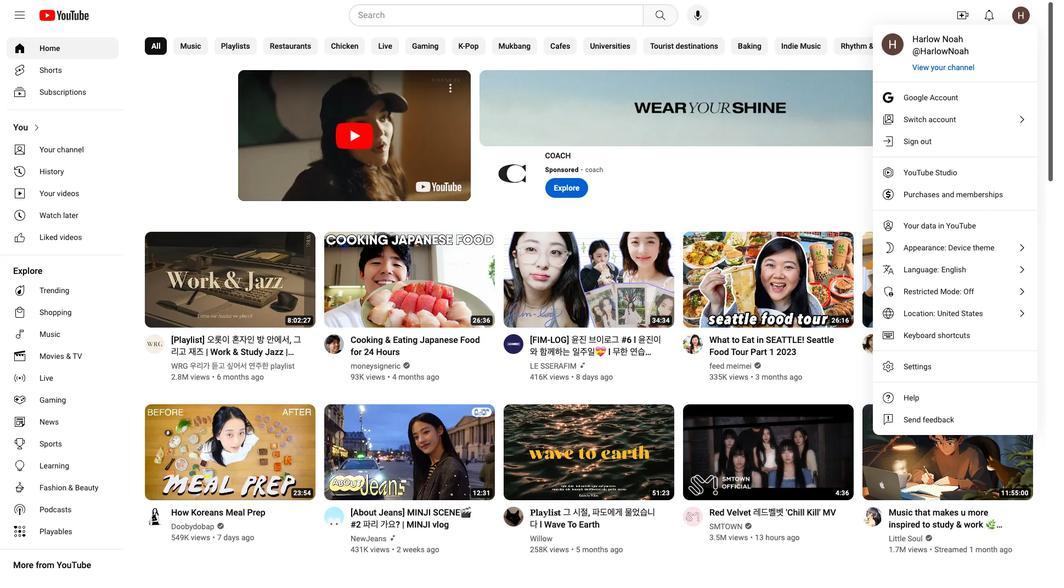 Task type: describe. For each thing, give the bounding box(es) containing it.
163 views
[[889, 373, 923, 382]]

416k views
[[530, 373, 569, 382]]

doobydobap image
[[145, 507, 165, 527]]

싶어서
[[227, 362, 247, 371]]

movies
[[40, 352, 64, 361]]

8:02:27
[[288, 317, 311, 325]]

vlog 🐻 ⋆୨୧˚ cheungchau, studying, nwjns pop-up store
[[889, 335, 1002, 358]]

혼자인
[[232, 335, 255, 346]]

language: english
[[904, 266, 966, 274]]

velvet
[[727, 508, 751, 518]]

파리
[[363, 520, 378, 531]]

views for 오롯이
[[190, 373, 210, 382]]

24
[[364, 347, 374, 358]]

keyboard shortcuts
[[904, 331, 970, 340]]

258k views
[[530, 546, 569, 555]]

how koreans meal prep link
[[171, 507, 265, 520]]

🐻
[[908, 335, 919, 346]]

[playlist] 오롯이 혼자인 방 안에서, 그 리고 재즈 | work & study jazz | relaxing background music link
[[171, 335, 302, 370]]

가요?
[[381, 520, 400, 531]]

what to eat in seattle! seattle food tour part 1 2023
[[709, 335, 834, 358]]

dizzw image
[[863, 335, 882, 354]]

vlog 🐻 ⋆୨୧˚ cheungchau, studying, nwjns pop-up store link
[[889, 335, 1020, 359]]

little soul image
[[863, 507, 882, 527]]

blues
[[876, 42, 895, 50]]

8:02:27 link
[[145, 232, 316, 329]]

smtown image
[[683, 507, 703, 527]]

14:43 link
[[863, 232, 1033, 329]]

english
[[941, 266, 966, 274]]

윤진이
[[638, 335, 661, 346]]

hours
[[376, 347, 400, 358]]

music right all
[[180, 42, 201, 50]]

& for eating
[[385, 335, 391, 346]]

weeks
[[403, 546, 425, 555]]

1 horizontal spatial |
[[286, 347, 288, 358]]

months for 재즈
[[223, 373, 249, 382]]

music up movies
[[40, 330, 60, 339]]

mode:
[[940, 288, 962, 296]]

1 vertical spatial 1
[[969, 546, 974, 555]]

ago down stress
[[1000, 546, 1012, 555]]

months for wave
[[582, 546, 608, 555]]

views for jeans]
[[370, 546, 390, 555]]

7 days ago
[[217, 534, 254, 543]]

3.5m
[[709, 534, 727, 543]]

eating
[[393, 335, 418, 346]]

ago for scene🎬
[[427, 546, 439, 555]]

4 minutes, 36 seconds element
[[836, 490, 849, 498]]

sserafim
[[540, 362, 577, 371]]

1 inside what to eat in seattle! seattle food tour part 1 2023
[[769, 347, 774, 358]]

view your channel link
[[913, 62, 975, 73]]

more
[[968, 508, 988, 518]]

1.7m views
[[889, 546, 928, 555]]

states
[[961, 309, 983, 318]]

studying,
[[889, 347, 924, 358]]

views for &
[[366, 373, 385, 382]]

location:
[[904, 309, 935, 318]]

ago for 방
[[251, 373, 264, 382]]

red velvet 레드벨벳 'chill kill' mv link
[[709, 507, 836, 520]]

up
[[970, 347, 979, 358]]

learning
[[40, 462, 69, 471]]

리고
[[171, 347, 186, 358]]

mukbang
[[499, 42, 531, 50]]

little soul
[[889, 535, 923, 544]]

what to eat in seattle! seattle food tour part 1 2023 by feed meimei 335,344 views 3 months ago 26 minutes element
[[709, 335, 841, 359]]

store
[[982, 347, 1002, 358]]

willow image
[[504, 507, 523, 527]]

'chill
[[786, 508, 805, 518]]

연습💪,
[[630, 347, 658, 358]]

le sserafim
[[530, 362, 577, 371]]

what
[[709, 335, 730, 346]]

music inside [playlist] 오롯이 혼자인 방 안에서, 그 리고 재즈 | work & study jazz | relaxing background music
[[256, 359, 280, 370]]

study for music
[[889, 532, 911, 543]]

[about jeans] minji scene🎬 #2 파리 가요? | minji vlog by newjeans 431,277 views 2 weeks ago 12 minutes, 31 seconds element
[[351, 507, 482, 532]]

cooking & eating japanese food for 24 hours link
[[351, 335, 482, 359]]

to
[[567, 520, 577, 531]]

1 horizontal spatial gaming
[[412, 42, 439, 50]]

how
[[171, 508, 189, 518]]

우리가
[[190, 362, 210, 371]]

0 horizontal spatial youtube
[[57, 561, 91, 571]]

시절,
[[573, 508, 590, 518]]

sign out
[[904, 137, 932, 146]]

vlog inside vlog 🐻 ⋆୨୧˚ cheungchau, studying, nwjns pop-up store
[[889, 335, 905, 346]]

그 inside [playlist] 오롯이 혼자인 방 안에서, 그 리고 재즈 | work & study jazz | relaxing background music
[[294, 335, 301, 346]]

little soul link
[[889, 534, 924, 545]]

26:16 link
[[683, 232, 854, 329]]

liked
[[40, 233, 58, 242]]

cheungchau,
[[940, 335, 990, 346]]

0 horizontal spatial |
[[206, 347, 208, 358]]

51:23 link
[[504, 405, 674, 502]]

& inside [playlist] 오롯이 혼자인 방 안에서, 그 리고 재즈 | work & study jazz | relaxing background music
[[233, 347, 238, 358]]

watch
[[40, 211, 61, 220]]

11 hours, 55 minutes element
[[1001, 490, 1029, 498]]

views for 그
[[550, 546, 569, 555]]

red
[[709, 508, 725, 518]]

1 vertical spatial minji
[[407, 520, 430, 531]]

23:54
[[293, 490, 311, 498]]

0 horizontal spatial explore
[[13, 266, 42, 277]]

explore link
[[545, 178, 588, 198]]

le
[[530, 362, 539, 371]]

wrg 우리가 듣고 싶어서 연주한 playlist link
[[171, 361, 295, 372]]

1 horizontal spatial youtube
[[904, 168, 934, 177]]

2
[[397, 546, 401, 555]]

united
[[938, 309, 960, 318]]

restricted mode: off
[[904, 288, 974, 296]]

seattle
[[807, 335, 834, 346]]

streamed
[[935, 546, 968, 555]]

guitar
[[962, 42, 983, 50]]

device
[[948, 244, 971, 252]]

music that makes u more inspired to study & work 🌿 study music ~ lofi / relax/ stress relief by little soul 1,715,045 views streamed 1 month ago 11 hours, 55 minutes element
[[889, 507, 1020, 555]]

switch account
[[904, 115, 956, 124]]

and
[[942, 190, 954, 199]]

4 months ago
[[392, 373, 439, 382]]

3.5m views
[[709, 534, 748, 543]]

keyboard
[[904, 331, 936, 340]]

14:43
[[1011, 317, 1029, 325]]

[fim-log] 윤진 브이로그 #6 l 윤진이 와 함께하는 일주일💝 l 무한 연습💪, 할머니 생신🎂, 레이첼과 데이트🥰 link
[[530, 335, 661, 370]]

8
[[576, 373, 580, 382]]

music that makes u more inspired to study & work 🌿 study music ~ lofi / relax/ stress relief
[[889, 508, 1017, 555]]

[about
[[351, 508, 377, 518]]

Explore text field
[[554, 184, 580, 193]]

beauty
[[75, 484, 98, 493]]

out
[[921, 137, 932, 146]]

jeans]
[[379, 508, 405, 518]]

vlog inside '[about jeans] minji scene🎬 #2 파리 가요? | minji vlog'
[[433, 520, 449, 531]]

335k views
[[709, 373, 749, 382]]

𝐏𝐥𝐚𝐲𝐥𝐢𝐬𝐭
[[530, 508, 561, 518]]

0 horizontal spatial gaming
[[40, 396, 66, 405]]



Task type: vqa. For each thing, say whether or not it's contained in the screenshot.
10th "option" from the bottom of the page
no



Task type: locate. For each thing, give the bounding box(es) containing it.
[about jeans] minji scene🎬 #2 파리 가요? | minji vlog link
[[351, 507, 482, 532]]

5
[[576, 546, 580, 555]]

fashion up view at the right of the page
[[915, 42, 942, 50]]

views for that
[[908, 546, 928, 555]]

views down soul
[[908, 546, 928, 555]]

appearance: device theme option
[[873, 237, 1038, 259]]

tab
[[996, 37, 1037, 55]]

1 horizontal spatial vlog
[[889, 335, 905, 346]]

& for tv
[[66, 352, 71, 361]]

그 right 안에서,
[[294, 335, 301, 346]]

l left the 무한
[[608, 347, 611, 358]]

& left "tv"
[[66, 352, 71, 361]]

0 vertical spatial gaming
[[412, 42, 439, 50]]

gaming link
[[7, 390, 119, 412], [7, 390, 119, 412]]

views for koreans
[[191, 534, 210, 543]]

0 vertical spatial live
[[378, 42, 392, 50]]

0 horizontal spatial in
[[757, 335, 764, 346]]

live down movies
[[40, 374, 53, 383]]

와
[[530, 347, 538, 358]]

views down sserafim
[[550, 373, 569, 382]]

months down 싶어서
[[223, 373, 249, 382]]

0 vertical spatial channel
[[948, 63, 975, 72]]

1 horizontal spatial to
[[923, 520, 930, 531]]

34:34 link
[[504, 232, 674, 329]]

willow
[[530, 535, 553, 544]]

your for your channel
[[40, 145, 55, 154]]

& left blues
[[869, 42, 874, 50]]

2 vertical spatial youtube
[[57, 561, 91, 571]]

how koreans meal prep by doobydobap 549,915 views 7 days ago 23 minutes element
[[171, 507, 265, 520]]

views down 우리가
[[190, 373, 210, 382]]

months for hours
[[399, 373, 425, 382]]

물었습니
[[625, 508, 655, 518]]

ago down the cooking & eating japanese food for 24 hours link at the left of page
[[427, 373, 439, 382]]

1 down relax/
[[969, 546, 974, 555]]

0 horizontal spatial 그
[[294, 335, 301, 346]]

무한
[[613, 347, 628, 358]]

food inside what to eat in seattle! seattle food tour part 1 2023
[[709, 347, 729, 358]]

tab list containing all
[[145, 31, 1055, 61]]

그 up to
[[563, 508, 571, 518]]

playlists
[[221, 42, 250, 50]]

to left eat
[[732, 335, 740, 346]]

1 vertical spatial live
[[40, 374, 53, 383]]

0 horizontal spatial fashion
[[40, 484, 66, 493]]

cooking & eating japanese food for 24 hours by moneysigneric 93,152 views 4 months ago 26 minutes element
[[351, 335, 482, 359]]

2 vertical spatial your
[[904, 222, 919, 230]]

23:54 link
[[145, 405, 316, 502]]

streamed 1 month ago
[[935, 546, 1012, 555]]

& down u
[[956, 520, 962, 531]]

your channel
[[40, 145, 84, 154]]

newjeans image
[[324, 507, 344, 527]]

smtown
[[709, 523, 743, 532]]

playlist
[[271, 362, 295, 371]]

food down what
[[709, 347, 729, 358]]

l right 다
[[540, 520, 542, 531]]

music inside "music that makes u more inspired to study & work 🌿 study music ~ lofi / relax/ stress relief"
[[889, 508, 913, 518]]

& up the background
[[233, 347, 238, 358]]

your left data
[[904, 222, 919, 230]]

to inside what to eat in seattle! seattle food tour part 1 2023
[[732, 335, 740, 346]]

your videos
[[40, 189, 79, 198]]

days
[[582, 373, 598, 382], [223, 534, 240, 543]]

study inside "music that makes u more inspired to study & work 🌿 study music ~ lofi / relax/ stress relief"
[[889, 532, 911, 543]]

food down 26 minutes, 36 seconds element
[[460, 335, 480, 346]]

0 vertical spatial in
[[938, 222, 944, 230]]

1 horizontal spatial food
[[709, 347, 729, 358]]

relief
[[889, 544, 909, 555]]

youtube up the purchases on the right of page
[[904, 168, 934, 177]]

0 vertical spatial vlog
[[889, 335, 905, 346]]

0 horizontal spatial live
[[40, 374, 53, 383]]

3
[[756, 373, 760, 382]]

1 vertical spatial l
[[608, 347, 611, 358]]

0 vertical spatial your
[[40, 145, 55, 154]]

12 minutes, 31 seconds element
[[473, 490, 491, 498]]

0 vertical spatial food
[[460, 335, 480, 346]]

1 horizontal spatial l
[[608, 347, 611, 358]]

background
[[207, 359, 254, 370]]

willow link
[[530, 534, 553, 545]]

months right 4
[[399, 373, 425, 382]]

1 horizontal spatial in
[[938, 222, 944, 230]]

gaming left 'k-'
[[412, 42, 439, 50]]

1 vertical spatial channel
[[57, 145, 84, 154]]

0 vertical spatial minji
[[407, 508, 431, 518]]

& inside tab list
[[869, 42, 874, 50]]

tab list
[[145, 31, 1055, 61]]

2.8m
[[171, 373, 189, 382]]

생신🎂,
[[555, 359, 583, 370]]

fashion inside tab list
[[915, 42, 942, 50]]

videos down later
[[60, 233, 82, 242]]

fashion for fashion & beauty
[[40, 484, 66, 493]]

hours
[[766, 534, 785, 543]]

1 horizontal spatial 1
[[969, 546, 974, 555]]

&
[[869, 42, 874, 50], [385, 335, 391, 346], [233, 347, 238, 358], [66, 352, 71, 361], [68, 484, 73, 493], [956, 520, 962, 531]]

settings link
[[873, 356, 1038, 378], [873, 356, 1038, 378]]

le sserafim image
[[504, 335, 523, 354]]

ago for japanese
[[427, 373, 439, 382]]

views down settings
[[904, 373, 923, 382]]

pop
[[465, 42, 479, 50]]

vlog down scene🎬
[[433, 520, 449, 531]]

1 vertical spatial to
[[923, 520, 930, 531]]

0 vertical spatial to
[[732, 335, 740, 346]]

0 vertical spatial 그
[[294, 335, 301, 346]]

그 inside 𝐏𝐥𝐚𝐲𝐥𝐢𝐬𝐭 그 시절, 파도에게 물었습니 다 l wave to earth
[[563, 508, 571, 518]]

0 horizontal spatial food
[[460, 335, 480, 346]]

moneysigneric image
[[324, 335, 344, 354]]

2 horizontal spatial youtube
[[946, 222, 976, 230]]

34 minutes, 34 seconds element
[[652, 317, 670, 325]]

scene🎬
[[433, 508, 471, 518]]

34:34
[[652, 317, 670, 325]]

channel
[[948, 63, 975, 72], [57, 145, 84, 154]]

Search text field
[[358, 8, 641, 22]]

views down 'smtown' link
[[729, 534, 748, 543]]

1 horizontal spatial days
[[582, 373, 598, 382]]

harlow noah @harlownoah
[[913, 34, 969, 57]]

videos up later
[[57, 189, 79, 198]]

1 horizontal spatial fashion
[[915, 42, 942, 50]]

vlog 🐻 ⋆୨୧˚ cheungchau, studying, nwjns pop-up store by dizzw  163 views 1 day ago 14 minutes, 43 seconds element
[[889, 335, 1020, 359]]

[playlist]
[[171, 335, 205, 346]]

1 vertical spatial videos
[[60, 233, 82, 242]]

ago right weeks
[[427, 546, 439, 555]]

account
[[929, 115, 956, 124]]

ago down 레이첼과
[[600, 373, 613, 382]]

restaurants
[[270, 42, 311, 50]]

days for 윤진
[[582, 373, 598, 382]]

1 vertical spatial vlog
[[433, 520, 449, 531]]

& inside "music that makes u more inspired to study & work 🌿 study music ~ lofi / relax/ stress relief"
[[956, 520, 962, 531]]

0 vertical spatial study
[[241, 347, 263, 358]]

0 vertical spatial 1
[[769, 347, 774, 358]]

views down newjeans link at the bottom left of page
[[370, 546, 390, 555]]

memberships
[[956, 190, 1003, 199]]

& left 'beauty'
[[68, 484, 73, 493]]

26 minutes, 16 seconds element
[[832, 317, 849, 325]]

days right 8
[[582, 373, 598, 382]]

coach
[[585, 166, 603, 174]]

food inside the 'cooking & eating japanese food for 24 hours'
[[460, 335, 480, 346]]

0 vertical spatial explore
[[554, 184, 580, 193]]

1 horizontal spatial live
[[378, 42, 392, 50]]

google
[[904, 93, 928, 102]]

None search field
[[329, 4, 680, 26]]

1 vertical spatial youtube
[[946, 222, 976, 230]]

views down meimei
[[729, 373, 749, 382]]

in inside what to eat in seattle! seattle food tour part 1 2023
[[757, 335, 764, 346]]

to up music at the bottom right of page
[[923, 520, 930, 531]]

view
[[913, 63, 929, 72]]

music down jazz
[[256, 359, 280, 370]]

ago down prep
[[241, 534, 254, 543]]

안에서,
[[267, 335, 291, 346]]

views for 🐻
[[904, 373, 923, 382]]

study down 혼자인
[[241, 347, 263, 358]]

| right 재즈
[[206, 347, 208, 358]]

views for log]
[[550, 373, 569, 382]]

little
[[889, 535, 906, 544]]

sports
[[40, 440, 62, 449]]

| inside '[about jeans] minji scene🎬 #2 파리 가요? | minji vlog'
[[402, 520, 404, 531]]

all
[[151, 42, 160, 50]]

2 horizontal spatial |
[[402, 520, 404, 531]]

months right 5
[[582, 546, 608, 555]]

live
[[378, 42, 392, 50], [40, 374, 53, 383]]

0 vertical spatial videos
[[57, 189, 79, 198]]

1 right part
[[769, 347, 774, 358]]

0 horizontal spatial channel
[[57, 145, 84, 154]]

0 horizontal spatial days
[[223, 534, 240, 543]]

send
[[904, 416, 921, 425]]

in right data
[[938, 222, 944, 230]]

trending link
[[7, 280, 119, 302], [7, 280, 119, 302]]

0 horizontal spatial vlog
[[433, 520, 449, 531]]

| right 가요?
[[402, 520, 404, 531]]

music right indie
[[800, 42, 821, 50]]

gaming up the news
[[40, 396, 66, 405]]

ago down 연주한
[[251, 373, 264, 382]]

dizzw link
[[889, 361, 911, 372]]

days right 7
[[223, 534, 240, 543]]

inspired
[[889, 520, 920, 531]]

chicken
[[331, 42, 359, 50]]

wrg 우리가 듣고 싶어서 연주한 playlist image
[[145, 335, 165, 354]]

music up inspired at the bottom right
[[889, 508, 913, 518]]

1 horizontal spatial explore
[[554, 184, 580, 193]]

0 horizontal spatial l
[[540, 520, 542, 531]]

& up hours
[[385, 335, 391, 346]]

home link
[[7, 37, 119, 59], [7, 37, 119, 59]]

0 vertical spatial youtube
[[904, 168, 934, 177]]

indie
[[781, 42, 798, 50]]

1 horizontal spatial channel
[[948, 63, 975, 72]]

study up relief
[[889, 532, 911, 543]]

1 vertical spatial fashion
[[40, 484, 66, 493]]

/
[[962, 532, 966, 543]]

your
[[40, 145, 55, 154], [40, 189, 55, 198], [904, 222, 919, 230]]

location: united states
[[904, 309, 983, 318]]

1 horizontal spatial 그
[[563, 508, 571, 518]]

13
[[755, 534, 764, 543]]

your up watch
[[40, 189, 55, 198]]

makes
[[933, 508, 959, 518]]

레드벨벳
[[753, 508, 784, 518]]

tourist
[[650, 42, 674, 50]]

youtube right from
[[57, 561, 91, 571]]

views down the moneysigneric
[[366, 373, 385, 382]]

l right #6
[[634, 335, 636, 346]]

0 horizontal spatial to
[[732, 335, 740, 346]]

views left 5
[[550, 546, 569, 555]]

red velvet 레드벨벳 'chill kill' mv by smtown 3,593,370 views 13 hours ago 4 minutes, 36 seconds element
[[709, 507, 836, 520]]

ago for 브이로그
[[600, 373, 613, 382]]

& inside the 'cooking & eating japanese food for 24 hours'
[[385, 335, 391, 346]]

minji up 2 weeks ago
[[407, 520, 430, 531]]

news
[[40, 418, 59, 427]]

0 vertical spatial l
[[634, 335, 636, 346]]

videos for your videos
[[57, 189, 79, 198]]

fashion for fashion
[[915, 42, 942, 50]]

lofi
[[948, 532, 960, 543]]

sign out link
[[873, 131, 1038, 153], [873, 131, 1038, 153]]

ago down 2023
[[790, 373, 803, 382]]

channel up history
[[57, 145, 84, 154]]

fashion down learning
[[40, 484, 66, 493]]

ago down 𝐏𝐥𝐚𝐲𝐥𝐢𝐬𝐭 그 시절, 파도에게 물었습니다 l wave to earth by willow 258,641 views 5 months ago 51 minutes element at the right bottom of the page
[[610, 546, 623, 555]]

cooking & eating japanese food for 24 hours
[[351, 335, 480, 358]]

feed
[[709, 362, 725, 371]]

study inside [playlist] 오롯이 혼자인 방 안에서, 그 리고 재즈 | work & study jazz | relaxing background music
[[241, 347, 263, 358]]

2 horizontal spatial l
[[634, 335, 636, 346]]

[playlist] 오롯이 혼자인 방 안에서, 그리고 재즈 | work & study jazz | relaxing background music by wrg 우리가 듣고 싶어서 연주한 playlist 2,887,124 views 6 months ago 8 hours, 2 minutes element
[[171, 335, 302, 370]]

your data in youtube
[[904, 222, 976, 230]]

explore down sponsored
[[554, 184, 580, 193]]

파도에게
[[592, 508, 623, 518]]

in right eat
[[757, 335, 764, 346]]

ago for in
[[790, 373, 803, 382]]

views down "doobydobap" 'link' at the bottom left
[[191, 534, 210, 543]]

오롯이
[[207, 335, 230, 346]]

pop-
[[952, 347, 970, 358]]

days for meal
[[223, 534, 240, 543]]

𝐏𝐥𝐚𝐲𝐥𝐢𝐬𝐭 그 시절, 파도에게 물었습니다 l wave to earth by willow 258,641 views 5 months ago 51 minutes element
[[530, 507, 661, 532]]

videos for liked videos
[[60, 233, 82, 242]]

your for your data in youtube
[[904, 222, 919, 230]]

& for beauty
[[68, 484, 73, 493]]

ago for 'chill
[[787, 534, 800, 543]]

4:36 link
[[683, 405, 854, 502]]

explore up trending
[[13, 266, 42, 277]]

1 vertical spatial in
[[757, 335, 764, 346]]

vlog up studying,
[[889, 335, 905, 346]]

1 vertical spatial gaming
[[40, 396, 66, 405]]

views for velvet
[[729, 534, 748, 543]]

fashion & beauty link
[[7, 477, 119, 499], [7, 477, 119, 499]]

23 minutes, 54 seconds element
[[293, 490, 311, 498]]

ago right hours
[[787, 534, 800, 543]]

ago for prep
[[241, 534, 254, 543]]

your up history
[[40, 145, 55, 154]]

feed meimei image
[[683, 335, 703, 354]]

[fim-
[[530, 335, 550, 346]]

0 horizontal spatial study
[[241, 347, 263, 358]]

off
[[964, 288, 974, 296]]

1 vertical spatial explore
[[13, 266, 42, 277]]

1 horizontal spatial study
[[889, 532, 911, 543]]

doobydobap link
[[171, 522, 215, 533]]

0 horizontal spatial 1
[[769, 347, 774, 358]]

months for tour
[[762, 373, 788, 382]]

1 vertical spatial study
[[889, 532, 911, 543]]

1 vertical spatial your
[[40, 189, 55, 198]]

0 vertical spatial days
[[582, 373, 598, 382]]

| right jazz
[[286, 347, 288, 358]]

1 vertical spatial 그
[[563, 508, 571, 518]]

your for your videos
[[40, 189, 55, 198]]

11:55:00
[[1001, 490, 1029, 498]]

14 minutes, 43 seconds element
[[1011, 317, 1029, 325]]

views for to
[[729, 373, 749, 382]]

to inside "music that makes u more inspired to study & work 🌿 study music ~ lofi / relax/ stress relief"
[[923, 520, 930, 531]]

study for jazz
[[241, 347, 263, 358]]

doobydobap
[[171, 523, 214, 532]]

minji right jeans]
[[407, 508, 431, 518]]

shortcuts
[[938, 331, 970, 340]]

3 months ago
[[756, 373, 803, 382]]

26 minutes, 36 seconds element
[[473, 317, 491, 325]]

months right 3
[[762, 373, 788, 382]]

live right chicken
[[378, 42, 392, 50]]

l inside 𝐏𝐥𝐚𝐲𝐥𝐢𝐬𝐭 그 시절, 파도에게 물었습니 다 l wave to earth
[[540, 520, 542, 531]]

destinations
[[676, 42, 718, 50]]

language:
[[904, 266, 939, 274]]

youtube up device
[[946, 222, 976, 230]]

0 vertical spatial fashion
[[915, 42, 942, 50]]

1 vertical spatial food
[[709, 347, 729, 358]]

ago for 파도에게
[[610, 546, 623, 555]]

26:16
[[832, 317, 849, 325]]

avatar image image
[[1012, 7, 1030, 24]]

2 vertical spatial l
[[540, 520, 542, 531]]

51 minutes, 23 seconds element
[[652, 490, 670, 498]]

channel right your
[[948, 63, 975, 72]]

& for blues
[[869, 42, 874, 50]]

335k
[[709, 373, 727, 382]]

dizzw
[[889, 362, 910, 371]]

8 hours, 2 minutes, 27 seconds element
[[288, 317, 311, 325]]

1 vertical spatial days
[[223, 534, 240, 543]]

[fim-log] 윤진 브이로그 #6 l 윤진이와 함께하는 일주일💝 l 무한 연습💪, 할머니 생신🎂, 레이첼과 데이트🥰 by le sserafim 416,468 views 8 days ago 34 minutes element
[[530, 335, 661, 370]]

윤진
[[571, 335, 587, 346]]



